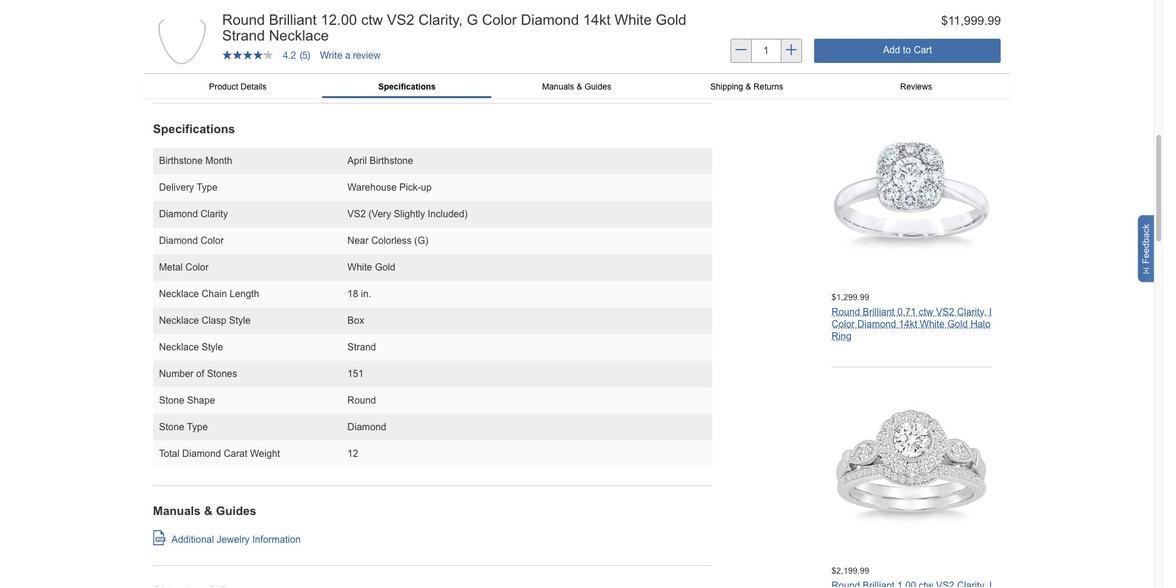 Task type: describe. For each thing, give the bounding box(es) containing it.
white gold
[[348, 262, 396, 273]]

approximately
[[223, 20, 277, 29]]

color:
[[202, 8, 227, 17]]

ring
[[832, 331, 852, 342]]

write a review
[[320, 50, 381, 60]]

number of stones
[[159, 369, 237, 379]]

round brilliant 0.70 ctw vs2 clarity, i color diamond 14kt white gold double row band
[[832, 33, 993, 67]]

necklace for necklace clasp style
[[159, 316, 199, 326]]

additional
[[172, 535, 214, 545]]

brilliant inside $1,299.99 round brilliant 0.71 ctw vs2 clarity, i color diamond 14kt white gold halo ring
[[863, 307, 895, 317]]

natural
[[287, 73, 313, 83]]

feedback
[[1141, 224, 1152, 264]]

near inside diamond color: near colorless ( g ) chain length: approximately 18 inches clasp: hidden box with safety latch
[[229, 8, 248, 17]]

guides inside 'manuals & guides' link
[[585, 82, 612, 91]]

color inside round brilliant 0.70 ctw vs2 clarity, i color diamond 14kt white gold double row band
[[832, 45, 855, 55]]

1 horizontal spatial chain
[[202, 289, 227, 299]]

product details
[[209, 82, 267, 91]]

(g)
[[415, 236, 429, 246]]

necklace for necklace chain length
[[159, 289, 199, 299]]

round for round brilliant 0.70 ctw vs2 clarity, i color diamond 14kt white gold double row band
[[832, 33, 861, 43]]

(very
[[369, 209, 391, 219]]

april birthstone
[[348, 156, 413, 166]]

review
[[353, 50, 381, 60]]

0 horizontal spatial style
[[202, 343, 223, 353]]

shipping & returns link
[[662, 80, 832, 94]]

latch
[[282, 32, 303, 42]]

brilliant for necklace
[[269, 12, 317, 28]]

details
[[241, 82, 267, 91]]

included)
[[428, 209, 468, 219]]

4.2
[[283, 50, 296, 61]]

shipping
[[711, 82, 744, 91]]

chain inside diamond color: near colorless ( g ) chain length: approximately 18 inches clasp: hidden box with safety latch
[[163, 20, 187, 29]]

clarity, for g
[[419, 12, 463, 28]]

and
[[316, 73, 330, 83]]

0.70
[[898, 33, 917, 43]]

reviews link
[[832, 80, 1002, 94]]

hidden
[[192, 32, 219, 42]]

i inside $1,299.99 round brilliant 0.71 ctw vs2 clarity, i color diamond 14kt white gold halo ring
[[990, 307, 993, 317]]

round brilliant 0.71 ctw vs2 clarity, i color diamond 14kt white gold halo ring image
[[832, 118, 993, 279]]

1 vertical spatial specifications
[[153, 122, 235, 136]]

diamond clarity
[[159, 209, 228, 219]]

g
[[467, 12, 478, 28]]

round brilliant 12.00 ctw vs2 clarity, g color diamond 14kt  white gold strand necklace
[[222, 12, 687, 44]]

vs2 (very slightly included)
[[348, 209, 468, 219]]

a
[[345, 50, 350, 60]]

12.00
[[321, 12, 357, 28]]

halo
[[971, 319, 991, 329]]

colorless inside diamond color: near colorless ( g ) chain length: approximately 18 inches clasp: hidden box with safety latch
[[250, 8, 285, 17]]

0 horizontal spatial manuals
[[153, 505, 201, 518]]

jewelry
[[217, 535, 250, 545]]

i inside round brilliant 0.70 ctw vs2 clarity, i color diamond 14kt white gold double row band
[[990, 33, 993, 43]]

pdf format image
[[153, 531, 172, 546]]

color inside $1,299.99 round brilliant 0.71 ctw vs2 clarity, i color diamond 14kt white gold halo ring
[[832, 319, 855, 329]]

all
[[153, 73, 162, 83]]

clarity
[[201, 209, 228, 219]]

all diamonds offered by costco are natural and untreated.
[[153, 73, 370, 83]]

product
[[209, 82, 238, 91]]

by
[[233, 73, 242, 83]]

safety
[[255, 32, 279, 42]]

warehouse pick-up
[[348, 182, 432, 193]]

white inside $1,299.99 round brilliant 0.71 ctw vs2 clarity, i color diamond 14kt white gold halo ring
[[920, 319, 945, 329]]

0 horizontal spatial manuals & guides
[[153, 505, 256, 518]]

$2,199.99
[[832, 567, 870, 577]]

necklace clasp style
[[159, 316, 251, 326]]

slightly
[[394, 209, 425, 219]]

vs2 inside round brilliant 12.00 ctw vs2 clarity, g color diamond 14kt  white gold strand necklace
[[387, 12, 415, 28]]

white inside round brilliant 12.00 ctw vs2 clarity, g color diamond 14kt  white gold strand necklace
[[615, 12, 652, 28]]

& for shipping & returns link
[[746, 82, 752, 91]]

reviews
[[901, 82, 933, 91]]

pick-
[[400, 182, 421, 193]]

1 horizontal spatial colorless
[[371, 236, 412, 246]]

metal color
[[159, 262, 209, 273]]

1 horizontal spatial near
[[348, 236, 369, 246]]

gold inside round brilliant 0.70 ctw vs2 clarity, i color diamond 14kt white gold double row band
[[948, 45, 968, 55]]

14kt for round brilliant 12.00 ctw vs2 clarity, g color diamond 14kt  white gold strand necklace
[[583, 12, 611, 28]]

g )
[[293, 8, 305, 17]]

type for delivery type
[[197, 182, 218, 193]]

warehouse
[[348, 182, 397, 193]]

diamonds
[[165, 73, 202, 83]]

stone type
[[159, 423, 208, 433]]

shape
[[187, 396, 215, 406]]

write
[[320, 50, 343, 60]]

clarity, for i
[[958, 33, 987, 43]]

april
[[348, 156, 367, 166]]



Task type: locate. For each thing, give the bounding box(es) containing it.
14kt inside $1,299.99 round brilliant 0.71 ctw vs2 clarity, i color diamond 14kt white gold halo ring
[[899, 319, 918, 329]]

untreated.
[[332, 73, 370, 83]]

ctw for 0.70
[[919, 33, 934, 43]]

clarity, inside round brilliant 0.70 ctw vs2 clarity, i color diamond 14kt white gold double row band
[[958, 33, 987, 43]]

ctw right 0.71
[[919, 307, 934, 317]]

0 horizontal spatial near
[[229, 8, 248, 17]]

shipping & returns
[[711, 82, 784, 91]]

total diamond carat weight
[[159, 449, 280, 459]]

costco
[[244, 73, 270, 83]]

1 vertical spatial type
[[187, 423, 208, 433]]

necklace for necklace style
[[159, 343, 199, 353]]

1 horizontal spatial manuals
[[542, 82, 575, 91]]

box left the "with"
[[221, 32, 236, 42]]

diamond inside round brilliant 12.00 ctw vs2 clarity, g color diamond 14kt  white gold strand necklace
[[521, 12, 579, 28]]

colorless
[[250, 8, 285, 17], [371, 236, 412, 246]]

additional jewelry information link
[[153, 531, 301, 546]]

total
[[159, 449, 180, 459]]

box down 18
[[348, 316, 364, 326]]

0 vertical spatial chain
[[163, 20, 187, 29]]

2 horizontal spatial &
[[746, 82, 752, 91]]

strand down color:
[[222, 28, 265, 44]]

2 vertical spatial clarity,
[[958, 307, 987, 317]]

vs2 inside round brilliant 0.70 ctw vs2 clarity, i color diamond 14kt white gold double row band
[[937, 33, 955, 43]]

2 vertical spatial 14kt
[[899, 319, 918, 329]]

color inside round brilliant 12.00 ctw vs2 clarity, g color diamond 14kt  white gold strand necklace
[[482, 12, 517, 28]]

chain up clasp:
[[163, 20, 187, 29]]

0 vertical spatial manuals
[[542, 82, 575, 91]]

chain up clasp
[[202, 289, 227, 299]]

carat
[[224, 449, 248, 459]]

brilliant inside round brilliant 12.00 ctw vs2 clarity, g color diamond 14kt  white gold strand necklace
[[269, 12, 317, 28]]

1 vertical spatial style
[[202, 343, 223, 353]]

band
[[888, 57, 910, 67]]

strand inside round brilliant 12.00 ctw vs2 clarity, g color diamond 14kt  white gold strand necklace
[[222, 28, 265, 44]]

round brilliant 0.70 ctw vs2 clarity, i color diamond 14kt white gold double row band link
[[832, 33, 993, 67]]

birthstone up delivery
[[159, 156, 203, 166]]

0 vertical spatial guides
[[585, 82, 612, 91]]

gold
[[656, 12, 687, 28], [948, 45, 968, 55], [375, 262, 396, 273], [948, 319, 968, 329]]

1 vertical spatial manuals
[[153, 505, 201, 518]]

round for round
[[348, 396, 376, 406]]

14kt inside round brilliant 12.00 ctw vs2 clarity, g color diamond 14kt  white gold strand necklace
[[583, 12, 611, 28]]

specifications up birthstone month
[[153, 122, 235, 136]]

necklace
[[269, 28, 329, 44], [159, 289, 199, 299], [159, 316, 199, 326], [159, 343, 199, 353]]

clasp:
[[163, 32, 189, 42]]

0 vertical spatial brilliant
[[269, 12, 317, 28]]

stone
[[159, 396, 184, 406], [159, 423, 184, 433]]

2 stone from the top
[[159, 423, 184, 433]]

1 vertical spatial guides
[[216, 505, 256, 518]]

ctw inside $1,299.99 round brilliant 0.71 ctw vs2 clarity, i color diamond 14kt white gold halo ring
[[919, 307, 934, 317]]

style right clasp
[[229, 316, 251, 326]]

clarity, inside round brilliant 12.00 ctw vs2 clarity, g color diamond 14kt  white gold strand necklace
[[419, 12, 463, 28]]

round inside $1,299.99 round brilliant 0.71 ctw vs2 clarity, i color diamond 14kt white gold halo ring
[[832, 307, 861, 317]]

month
[[205, 156, 232, 166]]

1 vertical spatial strand
[[348, 343, 376, 353]]

round inside round brilliant 0.70 ctw vs2 clarity, i color diamond 14kt white gold double row band
[[832, 33, 861, 43]]

necklace chain length
[[159, 289, 259, 299]]

are
[[273, 73, 285, 83]]

14kt for round brilliant 0.70 ctw vs2 clarity, i color diamond 14kt white gold double row band
[[899, 45, 918, 55]]

returns
[[754, 82, 784, 91]]

0 horizontal spatial chain
[[163, 20, 187, 29]]

brilliant up row
[[863, 33, 895, 43]]

(
[[288, 8, 291, 17]]

up
[[421, 182, 432, 193]]

0 vertical spatial strand
[[222, 28, 265, 44]]

type for stone type
[[187, 423, 208, 433]]

0 vertical spatial stone
[[159, 396, 184, 406]]

ctw inside round brilliant 12.00 ctw vs2 clarity, g color diamond 14kt  white gold strand necklace
[[361, 12, 383, 28]]

specifications link
[[323, 80, 492, 97]]

chain
[[163, 20, 187, 29], [202, 289, 227, 299]]

ctw inside round brilliant 0.70 ctw vs2 clarity, i color diamond 14kt white gold double row band
[[919, 33, 934, 43]]

strand
[[222, 28, 265, 44], [348, 343, 376, 353]]

necklace up number
[[159, 343, 199, 353]]

near colorless (g)
[[348, 236, 429, 246]]

color up ring
[[832, 319, 855, 329]]

1 vertical spatial stone
[[159, 423, 184, 433]]

near
[[229, 8, 248, 17], [348, 236, 369, 246]]

necklace up necklace style
[[159, 316, 199, 326]]

1 horizontal spatial box
[[348, 316, 364, 326]]

1 vertical spatial box
[[348, 316, 364, 326]]

brilliant for row
[[863, 33, 895, 43]]

weight
[[250, 449, 280, 459]]

0 horizontal spatial box
[[221, 32, 236, 42]]

stone for stone type
[[159, 423, 184, 433]]

None telephone field
[[752, 39, 781, 63]]

gold inside $1,299.99 round brilliant 0.71 ctw vs2 clarity, i color diamond 14kt white gold halo ring
[[948, 319, 968, 329]]

colorless left (
[[250, 8, 285, 17]]

additional jewelry information
[[172, 535, 301, 545]]

& for 'manuals & guides' link
[[577, 82, 583, 91]]

14kt inside round brilliant 0.70 ctw vs2 clarity, i color diamond 14kt white gold double row band
[[899, 45, 918, 55]]

$1,299.99
[[832, 293, 870, 302]]

birthstone up the warehouse pick-up
[[370, 156, 413, 166]]

stone up total
[[159, 423, 184, 433]]

round down $1,299.99
[[832, 307, 861, 317]]

necklace up '4.2 (5)'
[[269, 28, 329, 44]]

0 vertical spatial specifications
[[378, 82, 436, 91]]

4.2 (5)
[[283, 50, 310, 61]]

round up double
[[832, 33, 861, 43]]

2 vertical spatial brilliant
[[863, 307, 895, 317]]

specifications down review
[[378, 82, 436, 91]]

None button
[[815, 39, 1002, 63]]

0 vertical spatial style
[[229, 316, 251, 326]]

type down shape
[[187, 423, 208, 433]]

brilliant inside round brilliant 0.70 ctw vs2 clarity, i color diamond 14kt white gold double row band
[[863, 33, 895, 43]]

necklace style
[[159, 343, 223, 353]]

of
[[196, 369, 204, 379]]

round brilliant 12.00 ctw vs2 clarity, g color diamond 14kt  white gold strand necklace image
[[153, 12, 210, 69]]

stone for stone shape
[[159, 396, 184, 406]]

0 vertical spatial type
[[197, 182, 218, 193]]

write a review button
[[320, 50, 381, 60]]

brilliant up latch
[[269, 12, 317, 28]]

0 vertical spatial i
[[990, 33, 993, 43]]

1 birthstone from the left
[[159, 156, 203, 166]]

$1,299.99 round brilliant 0.71 ctw vs2 clarity, i color diamond 14kt white gold halo ring
[[832, 293, 993, 342]]

round down 151
[[348, 396, 376, 406]]

ctw right "0.70"
[[919, 33, 934, 43]]

1 vertical spatial chain
[[202, 289, 227, 299]]

color down clarity
[[201, 236, 224, 246]]

1 vertical spatial clarity,
[[958, 33, 987, 43]]

1 horizontal spatial manuals & guides
[[542, 82, 612, 91]]

1 horizontal spatial style
[[229, 316, 251, 326]]

1 vertical spatial colorless
[[371, 236, 412, 246]]

product details link
[[153, 80, 323, 94]]

1 horizontal spatial strand
[[348, 343, 376, 353]]

round up the "with"
[[222, 12, 265, 28]]

0 vertical spatial manuals & guides
[[542, 82, 612, 91]]

length:
[[189, 20, 220, 29]]

0 horizontal spatial birthstone
[[159, 156, 203, 166]]

diamond inside round brilliant 0.70 ctw vs2 clarity, i color diamond 14kt white gold double row band
[[858, 45, 897, 55]]

manuals & guides link
[[492, 80, 662, 94]]

151
[[348, 369, 364, 379]]

diamond inside diamond color: near colorless ( g ) chain length: approximately 18 inches clasp: hidden box with safety latch
[[163, 8, 200, 17]]

near up white gold
[[348, 236, 369, 246]]

0 horizontal spatial strand
[[222, 28, 265, 44]]

feedback link
[[1138, 215, 1160, 283]]

(5)
[[300, 50, 310, 61]]

manuals & guides
[[542, 82, 612, 91], [153, 505, 256, 518]]

i up halo
[[990, 307, 993, 317]]

information
[[252, 535, 301, 545]]

gold inside round brilliant 12.00 ctw vs2 clarity, g color diamond 14kt  white gold strand necklace
[[656, 12, 687, 28]]

11,999.99
[[949, 14, 1002, 27]]

round brilliant 0.71 ctw vs2 clarity, i color diamond 14kt white gold halo ring link
[[832, 307, 993, 342]]

diamond color
[[159, 236, 224, 246]]

delivery type
[[159, 182, 218, 193]]

i down 11,999.99 on the right of the page
[[990, 33, 993, 43]]

0 vertical spatial colorless
[[250, 8, 285, 17]]

clarity,
[[419, 12, 463, 28], [958, 33, 987, 43], [958, 307, 987, 317]]

offered
[[204, 73, 230, 83]]

0 vertical spatial near
[[229, 8, 248, 17]]

diamond inside $1,299.99 round brilliant 0.71 ctw vs2 clarity, i color diamond 14kt white gold halo ring
[[858, 319, 897, 329]]

diamond color: near colorless ( g ) chain length: approximately 18 inches clasp: hidden box with safety latch
[[163, 8, 315, 42]]

color up double
[[832, 45, 855, 55]]

2 vertical spatial ctw
[[919, 307, 934, 317]]

1 vertical spatial near
[[348, 236, 369, 246]]

vs2 inside $1,299.99 round brilliant 0.71 ctw vs2 clarity, i color diamond 14kt white gold halo ring
[[937, 307, 955, 317]]

i
[[990, 33, 993, 43], [990, 307, 993, 317]]

0 vertical spatial ctw
[[361, 12, 383, 28]]

double
[[832, 57, 863, 67]]

strand up 151
[[348, 343, 376, 353]]

in.
[[361, 289, 371, 299]]

white
[[615, 12, 652, 28], [920, 45, 945, 55], [348, 262, 372, 273], [920, 319, 945, 329]]

1 vertical spatial i
[[990, 307, 993, 317]]

&
[[577, 82, 583, 91], [746, 82, 752, 91], [204, 505, 213, 518]]

colorless down (very
[[371, 236, 412, 246]]

14kt
[[583, 12, 611, 28], [899, 45, 918, 55], [899, 319, 918, 329]]

0 vertical spatial box
[[221, 32, 236, 42]]

1 i from the top
[[990, 33, 993, 43]]

0 horizontal spatial guides
[[216, 505, 256, 518]]

0 vertical spatial clarity,
[[419, 12, 463, 28]]

white inside round brilliant 0.70 ctw vs2 clarity, i color diamond 14kt white gold double row band
[[920, 45, 945, 55]]

necklace inside round brilliant 12.00 ctw vs2 clarity, g color diamond 14kt  white gold strand necklace
[[269, 28, 329, 44]]

round
[[222, 12, 265, 28], [832, 33, 861, 43], [832, 307, 861, 317], [348, 396, 376, 406]]

0 horizontal spatial specifications
[[153, 122, 235, 136]]

clarity, inside $1,299.99 round brilliant 0.71 ctw vs2 clarity, i color diamond 14kt white gold halo ring
[[958, 307, 987, 317]]

0 horizontal spatial colorless
[[250, 8, 285, 17]]

clarity, left the g
[[419, 12, 463, 28]]

specifications
[[378, 82, 436, 91], [153, 122, 235, 136]]

metal
[[159, 262, 183, 273]]

1 horizontal spatial birthstone
[[370, 156, 413, 166]]

1 vertical spatial brilliant
[[863, 33, 895, 43]]

ctw right '12.00'
[[361, 12, 383, 28]]

$
[[942, 14, 949, 27]]

0 horizontal spatial &
[[204, 505, 213, 518]]

clarity, up halo
[[958, 307, 987, 317]]

vs2
[[387, 12, 415, 28], [937, 33, 955, 43], [348, 209, 366, 219], [937, 307, 955, 317]]

necklace down metal color
[[159, 289, 199, 299]]

1 horizontal spatial specifications
[[378, 82, 436, 91]]

manuals
[[542, 82, 575, 91], [153, 505, 201, 518]]

18
[[348, 289, 358, 299]]

color right the g
[[482, 12, 517, 28]]

round for round brilliant 12.00 ctw vs2 clarity, g color diamond 14kt  white gold strand necklace
[[222, 12, 265, 28]]

1 horizontal spatial &
[[577, 82, 583, 91]]

round inside round brilliant 12.00 ctw vs2 clarity, g color diamond 14kt  white gold strand necklace
[[222, 12, 265, 28]]

color right metal
[[186, 262, 209, 273]]

box inside diamond color: near colorless ( g ) chain length: approximately 18 inches clasp: hidden box with safety latch
[[221, 32, 236, 42]]

2 birthstone from the left
[[370, 156, 413, 166]]

1 vertical spatial ctw
[[919, 33, 934, 43]]

near up approximately
[[229, 8, 248, 17]]

brilliant left 0.71
[[863, 307, 895, 317]]

length
[[230, 289, 259, 299]]

0.71
[[898, 307, 917, 317]]

stone shape
[[159, 396, 215, 406]]

type up clarity
[[197, 182, 218, 193]]

round brilliant 1.00 ctw vs2 clarity, i color 14kt white gold diamond halo wedding set image
[[832, 392, 993, 553]]

birthstone month
[[159, 156, 232, 166]]

clarity, down 11,999.99 on the right of the page
[[958, 33, 987, 43]]

0 vertical spatial 14kt
[[583, 12, 611, 28]]

1 horizontal spatial guides
[[585, 82, 612, 91]]

1 vertical spatial 14kt
[[899, 45, 918, 55]]

guides
[[585, 82, 612, 91], [216, 505, 256, 518]]

stone down number
[[159, 396, 184, 406]]

1 stone from the top
[[159, 396, 184, 406]]

18 in.
[[348, 289, 371, 299]]

stones
[[207, 369, 237, 379]]

with
[[238, 32, 253, 42]]

18 inches
[[279, 20, 315, 29]]

style down clasp
[[202, 343, 223, 353]]

1 vertical spatial manuals & guides
[[153, 505, 256, 518]]

color
[[482, 12, 517, 28], [832, 45, 855, 55], [201, 236, 224, 246], [186, 262, 209, 273], [832, 319, 855, 329]]

ctw for 12.00
[[361, 12, 383, 28]]

2 i from the top
[[990, 307, 993, 317]]



Task type: vqa. For each thing, say whether or not it's contained in the screenshot.
CROC Professional Premium Infrared 1.5" Flat Iron
no



